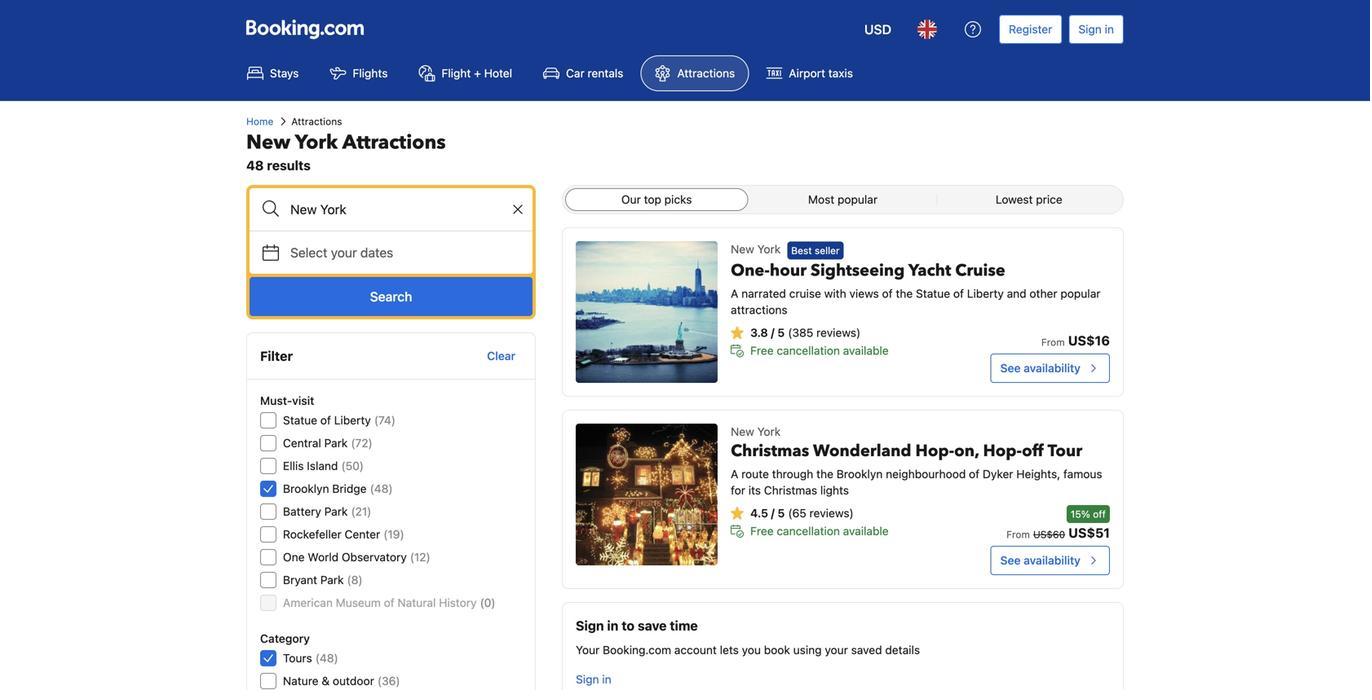 Task type: vqa. For each thing, say whether or not it's contained in the screenshot.


Task type: describe. For each thing, give the bounding box(es) containing it.
museum
[[336, 597, 381, 610]]

0 horizontal spatial statue
[[283, 414, 317, 427]]

flight
[[442, 66, 471, 80]]

narrated
[[741, 287, 786, 300]]

stays
[[270, 66, 299, 80]]

book
[[764, 644, 790, 657]]

christmas wonderland hop-on, hop-off tour image
[[576, 424, 718, 566]]

flight + hotel
[[442, 66, 512, 80]]

from us$16
[[1041, 333, 1110, 349]]

usd
[[864, 22, 891, 37]]

us$60
[[1033, 529, 1065, 541]]

american
[[283, 597, 333, 610]]

5 for sightseeing
[[777, 326, 785, 339]]

cancellation for christmas
[[777, 525, 840, 538]]

car rentals link
[[529, 55, 637, 91]]

the inside new york christmas wonderland hop-on, hop-off tour a route through the brooklyn neighbourhood of dyker heights, famous for its christmas lights
[[816, 468, 833, 481]]

the inside one-hour sightseeing yacht cruise a narrated cruise with views of the statue of liberty and other popular attractions
[[896, 287, 913, 300]]

brooklyn inside new york christmas wonderland hop-on, hop-off tour a route through the brooklyn neighbourhood of dyker heights, famous for its christmas lights
[[837, 468, 883, 481]]

select your dates
[[290, 245, 393, 261]]

rockefeller center (19)
[[283, 528, 404, 541]]

from us$60 us$51
[[1006, 526, 1110, 541]]

(385
[[788, 326, 813, 339]]

one-hour sightseeing yacht cruise image
[[576, 241, 718, 383]]

car
[[566, 66, 584, 80]]

american museum of natural history (0)
[[283, 597, 495, 610]]

new york attractions 48 results
[[246, 129, 446, 173]]

statue of liberty (74)
[[283, 414, 396, 427]]

0 horizontal spatial sign in link
[[569, 665, 618, 691]]

tours (48)
[[283, 652, 338, 665]]

our
[[621, 193, 641, 206]]

&
[[322, 675, 330, 688]]

bryant
[[283, 574, 317, 587]]

car rentals
[[566, 66, 623, 80]]

to
[[622, 619, 634, 634]]

through
[[772, 468, 813, 481]]

reviews) for christmas
[[809, 507, 854, 520]]

observatory
[[342, 551, 407, 564]]

1 vertical spatial new
[[731, 243, 754, 256]]

attractions link
[[640, 55, 749, 91]]

0 vertical spatial attractions
[[677, 66, 735, 80]]

us$16
[[1068, 333, 1110, 349]]

brooklyn bridge (48)
[[283, 482, 393, 496]]

register link
[[999, 15, 1062, 44]]

natural
[[398, 597, 436, 610]]

central
[[283, 437, 321, 450]]

one world observatory (12)
[[283, 551, 430, 564]]

park for central park
[[324, 437, 348, 450]]

dates
[[360, 245, 393, 261]]

park for bryant park
[[320, 574, 344, 587]]

new york
[[731, 243, 781, 256]]

park for battery park
[[324, 505, 348, 519]]

free for christmas wonderland hop-on, hop-off tour
[[750, 525, 774, 538]]

+
[[474, 66, 481, 80]]

airport taxis link
[[752, 55, 867, 91]]

wonderland
[[813, 440, 911, 463]]

free cancellation available for sightseeing
[[750, 344, 889, 357]]

see availability for one-hour sightseeing yacht cruise
[[1000, 362, 1081, 375]]

5 for christmas
[[778, 507, 785, 520]]

1 vertical spatial brooklyn
[[283, 482, 329, 496]]

a inside one-hour sightseeing yacht cruise a narrated cruise with views of the statue of liberty and other popular attractions
[[731, 287, 738, 300]]

(65
[[788, 507, 806, 520]]

search button
[[250, 277, 533, 316]]

availability for one-hour sightseeing yacht cruise
[[1024, 362, 1081, 375]]

clear button
[[481, 342, 522, 371]]

register
[[1009, 22, 1052, 36]]

views
[[849, 287, 879, 300]]

one-hour sightseeing yacht cruise a narrated cruise with views of the statue of liberty and other popular attractions
[[731, 260, 1101, 317]]

(50)
[[341, 460, 364, 473]]

central park (72)
[[283, 437, 373, 450]]

(72)
[[351, 437, 373, 450]]

new for attractions
[[246, 129, 290, 156]]

home link
[[246, 114, 273, 129]]

from for us$16
[[1041, 337, 1065, 348]]

us$51
[[1068, 526, 1110, 541]]

hotel
[[484, 66, 512, 80]]

most
[[808, 193, 834, 206]]

tours
[[283, 652, 312, 665]]

home
[[246, 116, 273, 127]]

your booking.com account lets you book using your saved details
[[576, 644, 920, 657]]

15%
[[1071, 509, 1090, 520]]

dyker
[[983, 468, 1013, 481]]

for
[[731, 484, 745, 497]]

saved
[[851, 644, 882, 657]]

15% off
[[1071, 509, 1106, 520]]

using
[[793, 644, 822, 657]]

most popular
[[808, 193, 878, 206]]

/ for sightseeing
[[771, 326, 774, 339]]

outdoor
[[333, 675, 374, 688]]

battery
[[283, 505, 321, 519]]

rentals
[[588, 66, 623, 80]]

best seller
[[791, 245, 840, 256]]

your
[[576, 644, 600, 657]]

york for christmas
[[757, 425, 781, 439]]

1 vertical spatial liberty
[[334, 414, 371, 427]]

details
[[885, 644, 920, 657]]

0 vertical spatial sign in link
[[1069, 15, 1124, 44]]

liberty inside one-hour sightseeing yacht cruise a narrated cruise with views of the statue of liberty and other popular attractions
[[967, 287, 1004, 300]]

of right views
[[882, 287, 893, 300]]

other
[[1030, 287, 1057, 300]]

top
[[644, 193, 661, 206]]



Task type: locate. For each thing, give the bounding box(es) containing it.
(36)
[[377, 675, 400, 688]]

brooklyn down wonderland
[[837, 468, 883, 481]]

1 vertical spatial see availability
[[1000, 554, 1081, 568]]

york inside new york attractions 48 results
[[295, 129, 338, 156]]

0 vertical spatial liberty
[[967, 287, 1004, 300]]

0 vertical spatial /
[[771, 326, 774, 339]]

from left us$60 on the right bottom of the page
[[1006, 529, 1030, 541]]

0 horizontal spatial from
[[1006, 529, 1030, 541]]

park down brooklyn bridge (48)
[[324, 505, 348, 519]]

1 vertical spatial availability
[[1024, 554, 1081, 568]]

booking.com image
[[246, 20, 364, 39]]

1 vertical spatial /
[[771, 507, 775, 520]]

reviews) right (385
[[816, 326, 861, 339]]

available
[[843, 344, 889, 357], [843, 525, 889, 538]]

nature
[[283, 675, 319, 688]]

1 vertical spatial in
[[607, 619, 618, 634]]

0 vertical spatial available
[[843, 344, 889, 357]]

airport taxis
[[789, 66, 853, 80]]

1 vertical spatial attractions
[[291, 116, 342, 127]]

statue down visit
[[283, 414, 317, 427]]

1 horizontal spatial off
[[1093, 509, 1106, 520]]

2 a from the top
[[731, 468, 738, 481]]

ellis
[[283, 460, 304, 473]]

0 horizontal spatial (48)
[[315, 652, 338, 665]]

york up route
[[757, 425, 781, 439]]

park left (8)
[[320, 574, 344, 587]]

1 vertical spatial see
[[1000, 554, 1021, 568]]

sightseeing
[[811, 260, 905, 282]]

of inside new york christmas wonderland hop-on, hop-off tour a route through the brooklyn neighbourhood of dyker heights, famous for its christmas lights
[[969, 468, 980, 481]]

(48) up (21)
[[370, 482, 393, 496]]

available for wonderland
[[843, 525, 889, 538]]

1 vertical spatial off
[[1093, 509, 1106, 520]]

christmas
[[731, 440, 809, 463], [764, 484, 817, 497]]

york up one-
[[757, 243, 781, 256]]

1 5 from the top
[[777, 326, 785, 339]]

best
[[791, 245, 812, 256]]

availability down us$60 on the right bottom of the page
[[1024, 554, 1081, 568]]

in left to
[[607, 619, 618, 634]]

reviews)
[[816, 326, 861, 339], [809, 507, 854, 520]]

see availability
[[1000, 362, 1081, 375], [1000, 554, 1081, 568]]

sign in for top 'sign in' link
[[1078, 22, 1114, 36]]

brooklyn up battery
[[283, 482, 329, 496]]

bridge
[[332, 482, 367, 496]]

world
[[308, 551, 339, 564]]

statue inside one-hour sightseeing yacht cruise a narrated cruise with views of the statue of liberty and other popular attractions
[[916, 287, 950, 300]]

sign for left 'sign in' link
[[576, 673, 599, 687]]

in right register
[[1105, 22, 1114, 36]]

0 vertical spatial see availability
[[1000, 362, 1081, 375]]

see down the from us$60 us$51
[[1000, 554, 1021, 568]]

popular inside one-hour sightseeing yacht cruise a narrated cruise with views of the statue of liberty and other popular attractions
[[1060, 287, 1101, 300]]

your left dates
[[331, 245, 357, 261]]

1 horizontal spatial (48)
[[370, 482, 393, 496]]

off inside new york christmas wonderland hop-on, hop-off tour a route through the brooklyn neighbourhood of dyker heights, famous for its christmas lights
[[1022, 440, 1044, 463]]

free cancellation available for christmas
[[750, 525, 889, 538]]

sign in link
[[1069, 15, 1124, 44], [569, 665, 618, 691]]

0 vertical spatial from
[[1041, 337, 1065, 348]]

48
[[246, 158, 264, 173]]

1 availability from the top
[[1024, 362, 1081, 375]]

new
[[246, 129, 290, 156], [731, 243, 754, 256], [731, 425, 754, 439]]

liberty up (72)
[[334, 414, 371, 427]]

the
[[896, 287, 913, 300], [816, 468, 833, 481]]

2 see availability from the top
[[1000, 554, 1081, 568]]

christmas up route
[[731, 440, 809, 463]]

1 vertical spatial a
[[731, 468, 738, 481]]

statue down 'yacht'
[[916, 287, 950, 300]]

5 left '(65'
[[778, 507, 785, 520]]

from
[[1041, 337, 1065, 348], [1006, 529, 1030, 541]]

2 5 from the top
[[778, 507, 785, 520]]

york inside new york christmas wonderland hop-on, hop-off tour a route through the brooklyn neighbourhood of dyker heights, famous for its christmas lights
[[757, 425, 781, 439]]

0 vertical spatial off
[[1022, 440, 1044, 463]]

/ right 4.5
[[771, 507, 775, 520]]

1 see availability from the top
[[1000, 362, 1081, 375]]

of down cruise
[[953, 287, 964, 300]]

off
[[1022, 440, 1044, 463], [1093, 509, 1106, 520]]

statue
[[916, 287, 950, 300], [283, 414, 317, 427]]

1 available from the top
[[843, 344, 889, 357]]

0 horizontal spatial hop-
[[915, 440, 954, 463]]

of left natural
[[384, 597, 394, 610]]

must-
[[260, 394, 292, 408]]

hop- up 'dyker' at the bottom right of page
[[983, 440, 1022, 463]]

0 vertical spatial brooklyn
[[837, 468, 883, 481]]

nature & outdoor (36)
[[283, 675, 400, 688]]

see for hop-
[[1000, 554, 1021, 568]]

the up lights
[[816, 468, 833, 481]]

1 horizontal spatial your
[[825, 644, 848, 657]]

park down statue of liberty (74)
[[324, 437, 348, 450]]

of
[[882, 287, 893, 300], [953, 287, 964, 300], [320, 414, 331, 427], [969, 468, 980, 481], [384, 597, 394, 610]]

1 vertical spatial statue
[[283, 414, 317, 427]]

1 vertical spatial park
[[324, 505, 348, 519]]

1 vertical spatial from
[[1006, 529, 1030, 541]]

popular right most
[[838, 193, 878, 206]]

available down views
[[843, 344, 889, 357]]

picks
[[664, 193, 692, 206]]

2 free cancellation available from the top
[[750, 525, 889, 538]]

1 vertical spatial cancellation
[[777, 525, 840, 538]]

1 vertical spatial sign
[[576, 619, 604, 634]]

1 horizontal spatial popular
[[1060, 287, 1101, 300]]

of left 'dyker' at the bottom right of page
[[969, 468, 980, 481]]

on,
[[954, 440, 979, 463]]

battery park (21)
[[283, 505, 371, 519]]

1 a from the top
[[731, 287, 738, 300]]

0 horizontal spatial liberty
[[334, 414, 371, 427]]

2 vertical spatial attractions
[[342, 129, 446, 156]]

1 cancellation from the top
[[777, 344, 840, 357]]

hop- up neighbourhood
[[915, 440, 954, 463]]

attractions inside new york attractions 48 results
[[342, 129, 446, 156]]

2 cancellation from the top
[[777, 525, 840, 538]]

lowest
[[996, 193, 1033, 206]]

cancellation down 3.8 / 5 (385 reviews)
[[777, 344, 840, 357]]

0 vertical spatial the
[[896, 287, 913, 300]]

0 horizontal spatial the
[[816, 468, 833, 481]]

0 vertical spatial new
[[246, 129, 290, 156]]

sign in for left 'sign in' link
[[576, 673, 611, 687]]

1 vertical spatial available
[[843, 525, 889, 538]]

new inside new york attractions 48 results
[[246, 129, 290, 156]]

0 vertical spatial statue
[[916, 287, 950, 300]]

2 free from the top
[[750, 525, 774, 538]]

route
[[741, 468, 769, 481]]

your
[[331, 245, 357, 261], [825, 644, 848, 657]]

2 vertical spatial in
[[602, 673, 611, 687]]

availability for christmas wonderland hop-on, hop-off tour
[[1024, 554, 1081, 568]]

new for christmas
[[731, 425, 754, 439]]

seller
[[815, 245, 840, 256]]

1 horizontal spatial from
[[1041, 337, 1065, 348]]

save
[[638, 619, 667, 634]]

select
[[290, 245, 327, 261]]

lets
[[720, 644, 739, 657]]

visit
[[292, 394, 314, 408]]

0 vertical spatial free
[[750, 344, 774, 357]]

rockefeller
[[283, 528, 342, 541]]

1 vertical spatial york
[[757, 243, 781, 256]]

(21)
[[351, 505, 371, 519]]

0 vertical spatial 5
[[777, 326, 785, 339]]

reviews) down lights
[[809, 507, 854, 520]]

0 vertical spatial free cancellation available
[[750, 344, 889, 357]]

flights link
[[316, 55, 402, 91]]

1 vertical spatial your
[[825, 644, 848, 657]]

a inside new york christmas wonderland hop-on, hop-off tour a route through the brooklyn neighbourhood of dyker heights, famous for its christmas lights
[[731, 468, 738, 481]]

free for one-hour sightseeing yacht cruise
[[750, 344, 774, 357]]

Where are you going? search field
[[250, 188, 533, 231]]

its
[[748, 484, 761, 497]]

cancellation for sightseeing
[[777, 344, 840, 357]]

1 horizontal spatial the
[[896, 287, 913, 300]]

sign in right register
[[1078, 22, 1114, 36]]

2 vertical spatial new
[[731, 425, 754, 439]]

0 horizontal spatial popular
[[838, 193, 878, 206]]

popular
[[838, 193, 878, 206], [1060, 287, 1101, 300]]

0 vertical spatial sign in
[[1078, 22, 1114, 36]]

free cancellation available down 3.8 / 5 (385 reviews)
[[750, 344, 889, 357]]

1 horizontal spatial hop-
[[983, 440, 1022, 463]]

0 vertical spatial christmas
[[731, 440, 809, 463]]

of up central park (72)
[[320, 414, 331, 427]]

the down 'yacht'
[[896, 287, 913, 300]]

new down the "home"
[[246, 129, 290, 156]]

sign right register
[[1078, 22, 1102, 36]]

1 vertical spatial (48)
[[315, 652, 338, 665]]

new inside new york christmas wonderland hop-on, hop-off tour a route through the brooklyn neighbourhood of dyker heights, famous for its christmas lights
[[731, 425, 754, 439]]

2 vertical spatial york
[[757, 425, 781, 439]]

1 horizontal spatial sign in link
[[1069, 15, 1124, 44]]

reviews) for sightseeing
[[816, 326, 861, 339]]

2 / from the top
[[771, 507, 775, 520]]

neighbourhood
[[886, 468, 966, 481]]

attractions
[[731, 303, 787, 317]]

price
[[1036, 193, 1062, 206]]

0 vertical spatial (48)
[[370, 482, 393, 496]]

from inside from us$16
[[1041, 337, 1065, 348]]

0 vertical spatial availability
[[1024, 362, 1081, 375]]

2 vertical spatial park
[[320, 574, 344, 587]]

/ for christmas
[[771, 507, 775, 520]]

availability
[[1024, 362, 1081, 375], [1024, 554, 1081, 568]]

1 vertical spatial christmas
[[764, 484, 817, 497]]

4.5 / 5 (65 reviews)
[[750, 507, 854, 520]]

0 vertical spatial see
[[1000, 362, 1021, 375]]

off right 15%
[[1093, 509, 1106, 520]]

in down booking.com
[[602, 673, 611, 687]]

1 horizontal spatial liberty
[[967, 287, 1004, 300]]

filter
[[260, 349, 293, 364]]

1 horizontal spatial brooklyn
[[837, 468, 883, 481]]

sign in link down your
[[569, 665, 618, 691]]

see down and
[[1000, 362, 1021, 375]]

your right using
[[825, 644, 848, 657]]

see availability down from us$16
[[1000, 362, 1081, 375]]

0 vertical spatial a
[[731, 287, 738, 300]]

1 see from the top
[[1000, 362, 1021, 375]]

sign up your
[[576, 619, 604, 634]]

/ right 3.8
[[771, 326, 774, 339]]

must-visit
[[260, 394, 314, 408]]

sign in down your
[[576, 673, 611, 687]]

free down 4.5
[[750, 525, 774, 538]]

see availability for christmas wonderland hop-on, hop-off tour
[[1000, 554, 1081, 568]]

see for cruise
[[1000, 362, 1021, 375]]

2 see from the top
[[1000, 554, 1021, 568]]

a up for
[[731, 468, 738, 481]]

5 left (385
[[777, 326, 785, 339]]

(48) up &
[[315, 652, 338, 665]]

a down one-
[[731, 287, 738, 300]]

from left us$16 at the right of page
[[1041, 337, 1065, 348]]

from inside the from us$60 us$51
[[1006, 529, 1030, 541]]

clear
[[487, 349, 515, 363]]

results
[[267, 158, 311, 173]]

1 vertical spatial reviews)
[[809, 507, 854, 520]]

0 vertical spatial popular
[[838, 193, 878, 206]]

search
[[370, 289, 412, 305]]

2 vertical spatial sign
[[576, 673, 599, 687]]

2 available from the top
[[843, 525, 889, 538]]

from for us$60
[[1006, 529, 1030, 541]]

brooklyn
[[837, 468, 883, 481], [283, 482, 329, 496]]

0 vertical spatial york
[[295, 129, 338, 156]]

new up one-
[[731, 243, 754, 256]]

new york christmas wonderland hop-on, hop-off tour a route through the brooklyn neighbourhood of dyker heights, famous for its christmas lights
[[731, 425, 1102, 497]]

1 horizontal spatial statue
[[916, 287, 950, 300]]

0 horizontal spatial your
[[331, 245, 357, 261]]

0 vertical spatial your
[[331, 245, 357, 261]]

with
[[824, 287, 846, 300]]

cruise
[[955, 260, 1005, 282]]

1 vertical spatial sign in link
[[569, 665, 618, 691]]

0 vertical spatial park
[[324, 437, 348, 450]]

1 / from the top
[[771, 326, 774, 339]]

2 availability from the top
[[1024, 554, 1081, 568]]

(74)
[[374, 414, 396, 427]]

york up results
[[295, 129, 338, 156]]

1 hop- from the left
[[915, 440, 954, 463]]

you
[[742, 644, 761, 657]]

(12)
[[410, 551, 430, 564]]

christmas down through
[[764, 484, 817, 497]]

1 horizontal spatial sign in
[[1078, 22, 1114, 36]]

sign for top 'sign in' link
[[1078, 22, 1102, 36]]

1 vertical spatial 5
[[778, 507, 785, 520]]

one-
[[731, 260, 770, 282]]

1 vertical spatial free
[[750, 525, 774, 538]]

attractions
[[677, 66, 735, 80], [291, 116, 342, 127], [342, 129, 446, 156]]

sign in link right register link
[[1069, 15, 1124, 44]]

(19)
[[383, 528, 404, 541]]

park
[[324, 437, 348, 450], [324, 505, 348, 519], [320, 574, 344, 587]]

1 vertical spatial the
[[816, 468, 833, 481]]

available down lights
[[843, 525, 889, 538]]

4.5
[[750, 507, 768, 520]]

sign down your
[[576, 673, 599, 687]]

0 vertical spatial sign
[[1078, 22, 1102, 36]]

tour
[[1048, 440, 1082, 463]]

york for attractions
[[295, 129, 338, 156]]

one
[[283, 551, 305, 564]]

off up heights,
[[1022, 440, 1044, 463]]

see availability down us$60 on the right bottom of the page
[[1000, 554, 1081, 568]]

0 horizontal spatial brooklyn
[[283, 482, 329, 496]]

popular right other
[[1060, 287, 1101, 300]]

0 vertical spatial cancellation
[[777, 344, 840, 357]]

taxis
[[828, 66, 853, 80]]

island
[[307, 460, 338, 473]]

1 vertical spatial sign in
[[576, 673, 611, 687]]

flights
[[353, 66, 388, 80]]

available for yacht
[[843, 344, 889, 357]]

0 horizontal spatial off
[[1022, 440, 1044, 463]]

a
[[731, 287, 738, 300], [731, 468, 738, 481]]

availability down from us$16
[[1024, 362, 1081, 375]]

lights
[[820, 484, 849, 497]]

0 horizontal spatial sign in
[[576, 673, 611, 687]]

0 vertical spatial in
[[1105, 22, 1114, 36]]

new up route
[[731, 425, 754, 439]]

1 free from the top
[[750, 344, 774, 357]]

time
[[670, 619, 698, 634]]

cancellation down 4.5 / 5 (65 reviews)
[[777, 525, 840, 538]]

0 vertical spatial reviews)
[[816, 326, 861, 339]]

free cancellation available down 4.5 / 5 (65 reviews)
[[750, 525, 889, 538]]

free down 3.8
[[750, 344, 774, 357]]

bryant park (8)
[[283, 574, 363, 587]]

1 vertical spatial free cancellation available
[[750, 525, 889, 538]]

2 hop- from the left
[[983, 440, 1022, 463]]

1 vertical spatial popular
[[1060, 287, 1101, 300]]

liberty down cruise
[[967, 287, 1004, 300]]

1 free cancellation available from the top
[[750, 344, 889, 357]]



